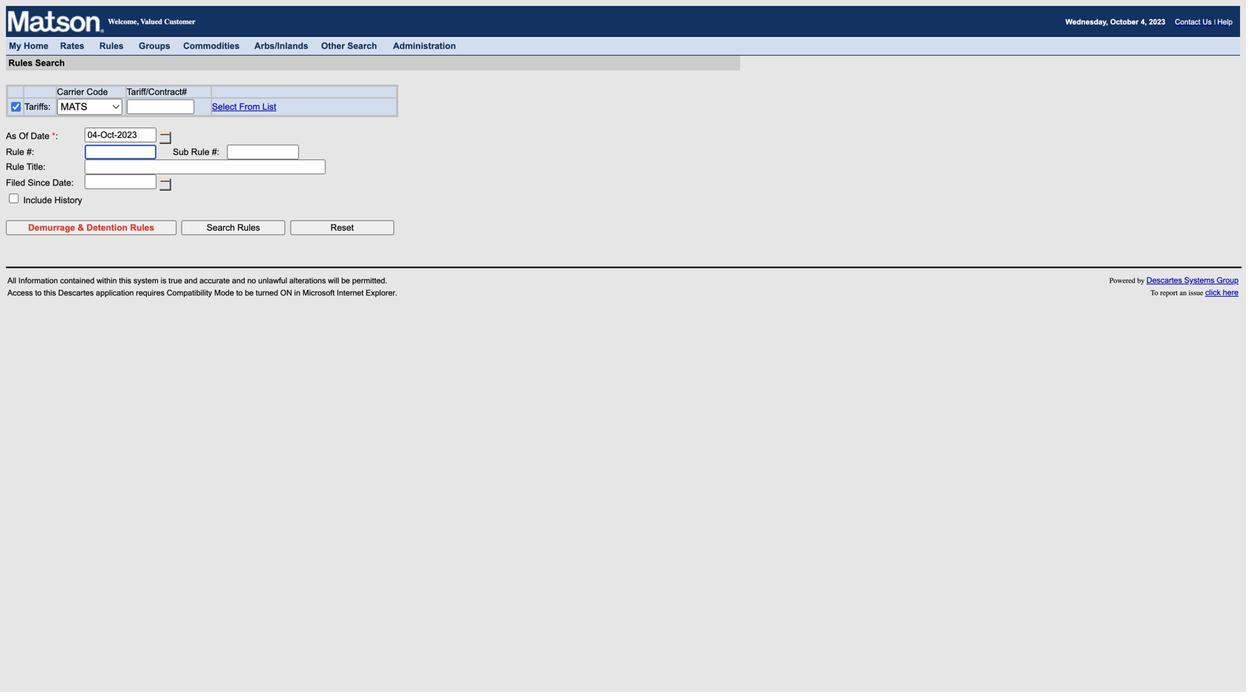 Task type: locate. For each thing, give the bounding box(es) containing it.
wednesday,
[[1066, 18, 1109, 26]]

be down no
[[245, 288, 254, 297]]

include
[[23, 195, 52, 205]]

accurate
[[200, 276, 230, 285]]

rule title:
[[6, 162, 46, 172]]

#:
[[27, 147, 34, 157], [212, 147, 219, 157]]

1 vertical spatial search
[[35, 58, 65, 68]]

rule down as
[[6, 147, 24, 157]]

:
[[55, 131, 58, 141]]

4,
[[1141, 18, 1147, 26]]

1 vertical spatial descartes
[[58, 288, 94, 297]]

rules down my
[[8, 58, 33, 68]]

descartes down contained
[[58, 288, 94, 297]]

other search
[[321, 41, 377, 51]]

0 vertical spatial search
[[348, 41, 377, 51]]

select from list
[[212, 102, 276, 112]]

descartes up report
[[1147, 276, 1183, 285]]

0 vertical spatial descartes
[[1147, 276, 1183, 285]]

date
[[31, 131, 49, 141]]

contact
[[1175, 18, 1201, 26]]

application
[[96, 288, 134, 297]]

home
[[24, 41, 48, 51]]

sub rule #:
[[173, 147, 219, 157]]

other
[[321, 41, 345, 51]]

0 horizontal spatial #:
[[27, 147, 34, 157]]

rule #:
[[6, 147, 34, 157]]

None checkbox
[[9, 194, 19, 203]]

to down information
[[35, 288, 42, 297]]

None button
[[290, 220, 394, 235]]

manage saved queries, quotes and personal settings image
[[6, 38, 57, 53]]

rule down rule #: at top
[[6, 162, 24, 172]]

this up application
[[119, 276, 131, 285]]

and
[[184, 276, 197, 285], [232, 276, 245, 285]]

systems
[[1185, 276, 1215, 285]]

None field
[[85, 128, 157, 142], [85, 145, 157, 160], [227, 145, 299, 160], [85, 160, 326, 174], [85, 174, 157, 189], [85, 128, 157, 142], [85, 145, 157, 160], [227, 145, 299, 160], [85, 160, 326, 174], [85, 174, 157, 189]]

contact us | help
[[1175, 18, 1233, 26]]

mode
[[214, 288, 234, 297]]

#: right sub
[[212, 147, 219, 157]]

compatibility
[[167, 288, 212, 297]]

rules
[[99, 41, 124, 51], [8, 58, 33, 68]]

1 horizontal spatial #:
[[212, 147, 219, 157]]

carrier code
[[57, 87, 108, 97]]

unlawful
[[258, 276, 287, 285]]

1 horizontal spatial and
[[232, 276, 245, 285]]

my home
[[9, 41, 48, 51]]

turned
[[256, 288, 278, 297]]

0 horizontal spatial this
[[44, 288, 56, 297]]

filed
[[6, 178, 25, 188]]

from
[[239, 102, 260, 112]]

*
[[52, 131, 55, 141]]

help link
[[1218, 16, 1233, 26]]

this down information
[[44, 288, 56, 297]]

2 and from the left
[[232, 276, 245, 285]]

0 horizontal spatial be
[[245, 288, 254, 297]]

filed since date:
[[6, 178, 74, 188]]

|
[[1215, 18, 1216, 26]]

1 and from the left
[[184, 276, 197, 285]]

0 horizontal spatial to
[[35, 288, 42, 297]]

0 horizontal spatial descartes
[[58, 288, 94, 297]]

an
[[1180, 289, 1187, 297]]

0 horizontal spatial and
[[184, 276, 197, 285]]

1 horizontal spatial this
[[119, 276, 131, 285]]

0 vertical spatial be
[[341, 276, 350, 285]]

rules search
[[6, 58, 70, 68]]

click
[[1206, 288, 1221, 297]]

1 horizontal spatial to
[[236, 288, 243, 297]]

#: up rule title:
[[27, 147, 34, 157]]

microsoft
[[303, 288, 335, 297]]

1 horizontal spatial rules
[[99, 41, 124, 51]]

tariffs:
[[24, 102, 55, 112]]

powered
[[1110, 276, 1136, 285]]

0 vertical spatial this
[[119, 276, 131, 285]]

click here link
[[1206, 288, 1239, 297]]

2023
[[1149, 18, 1166, 26]]

to
[[35, 288, 42, 297], [236, 288, 243, 297]]

to right mode
[[236, 288, 243, 297]]

0 vertical spatial rules
[[99, 41, 124, 51]]

search for other
[[348, 41, 377, 51]]

to
[[1151, 289, 1159, 297]]

drill down by commodity description image
[[180, 38, 252, 53]]

None checkbox
[[11, 102, 21, 112]]

1 horizontal spatial search
[[348, 41, 377, 51]]

be right will
[[341, 276, 350, 285]]

wednesday, october 4, 2023
[[1066, 18, 1168, 26]]

0 horizontal spatial search
[[35, 58, 65, 68]]

1 horizontal spatial descartes
[[1147, 276, 1183, 285]]

descartes inside powered by descartes systems group
[[1147, 276, 1183, 285]]

search tariff and contract rate data image
[[57, 38, 96, 53]]

None submit
[[6, 220, 177, 235], [182, 220, 285, 235], [6, 220, 177, 235], [182, 220, 285, 235]]

my
[[9, 41, 21, 51]]

and left no
[[232, 276, 245, 285]]

search
[[348, 41, 377, 51], [35, 58, 65, 68]]

None text field
[[127, 99, 194, 114]]

0 horizontal spatial rules
[[8, 58, 33, 68]]

1 vertical spatial be
[[245, 288, 254, 297]]

rule
[[6, 147, 24, 157], [191, 147, 210, 157], [6, 162, 24, 172]]

groups
[[139, 41, 170, 51]]

and up the compatibility
[[184, 276, 197, 285]]

descartes
[[1147, 276, 1183, 285], [58, 288, 94, 297]]

search right other
[[348, 41, 377, 51]]

this
[[119, 276, 131, 285], [44, 288, 56, 297]]

valued
[[140, 17, 162, 26]]

alterations
[[289, 276, 326, 285]]

rules down welcome,
[[99, 41, 124, 51]]

1 vertical spatial rules
[[8, 58, 33, 68]]

rules for rules
[[99, 41, 124, 51]]

customer
[[164, 17, 196, 26]]

will
[[328, 276, 339, 285]]

search inland/arbitrary tables image
[[252, 38, 318, 53]]

search down home
[[35, 58, 65, 68]]



Task type: describe. For each thing, give the bounding box(es) containing it.
administration
[[393, 41, 456, 51]]

no
[[247, 276, 256, 285]]

rule right sub
[[191, 147, 210, 157]]

1 to from the left
[[35, 288, 42, 297]]

list
[[263, 102, 276, 112]]

code
[[87, 87, 108, 97]]

carrier
[[57, 87, 84, 97]]

select
[[212, 102, 237, 112]]

date:
[[52, 178, 74, 188]]

commodities
[[183, 41, 240, 51]]

explorer.
[[366, 288, 398, 297]]

by
[[1138, 276, 1145, 285]]

information
[[18, 276, 58, 285]]

select from list link
[[212, 102, 276, 112]]

review terms and conditions affecting bottom line rates image
[[96, 38, 136, 53]]

history
[[54, 195, 82, 205]]

tariff/contract#
[[127, 87, 187, 97]]

all information contained within this system is true and accurate and no unlawful alterations will be permitted.
[[7, 276, 388, 285]]

october
[[1111, 18, 1139, 26]]

of
[[19, 131, 28, 141]]

report
[[1161, 289, 1178, 297]]

requires
[[136, 288, 165, 297]]

on
[[280, 288, 292, 297]]

search for rules
[[35, 58, 65, 68]]

include                 history
[[21, 195, 82, 205]]

rates
[[60, 41, 84, 51]]

contained
[[60, 276, 95, 285]]

title:
[[27, 162, 46, 172]]

issue
[[1189, 289, 1204, 297]]

rule for rule #:
[[6, 147, 24, 157]]

descartes systems group link
[[1147, 276, 1239, 285]]

rule for rule title:
[[6, 162, 24, 172]]

since
[[28, 178, 50, 188]]

true
[[169, 276, 182, 285]]

rules for rules search
[[8, 58, 33, 68]]

sub
[[173, 147, 189, 157]]

help
[[1218, 18, 1233, 26]]

arbs/inlands
[[255, 41, 308, 51]]

permitted.
[[352, 276, 388, 285]]

to report an issue click here
[[1151, 288, 1239, 297]]

within
[[97, 276, 117, 285]]

all
[[7, 276, 16, 285]]

is
[[161, 276, 166, 285]]

1 #: from the left
[[27, 147, 34, 157]]

access
[[7, 288, 33, 297]]

1 horizontal spatial be
[[341, 276, 350, 285]]

access to this descartes application requires compatibility mode to be turned on in microsoft internet explorer.
[[7, 288, 398, 297]]

here
[[1223, 288, 1239, 297]]

contact us link
[[1175, 16, 1212, 26]]

as
[[6, 131, 16, 141]]

2 to from the left
[[236, 288, 243, 297]]

us
[[1203, 18, 1212, 26]]

welcome, valued customer
[[106, 17, 196, 26]]

internet
[[337, 288, 364, 297]]

system
[[133, 276, 159, 285]]

review definition of location groups image
[[136, 38, 180, 53]]

in
[[294, 288, 301, 297]]

1 vertical spatial this
[[44, 288, 56, 297]]

welcome,
[[108, 17, 139, 26]]

powered by descartes systems group
[[1110, 276, 1239, 285]]

as of date * :
[[6, 131, 58, 141]]

group
[[1217, 276, 1239, 285]]

2 #: from the left
[[212, 147, 219, 157]]



Task type: vqa. For each thing, say whether or not it's contained in the screenshot.
first Number: from the right
no



